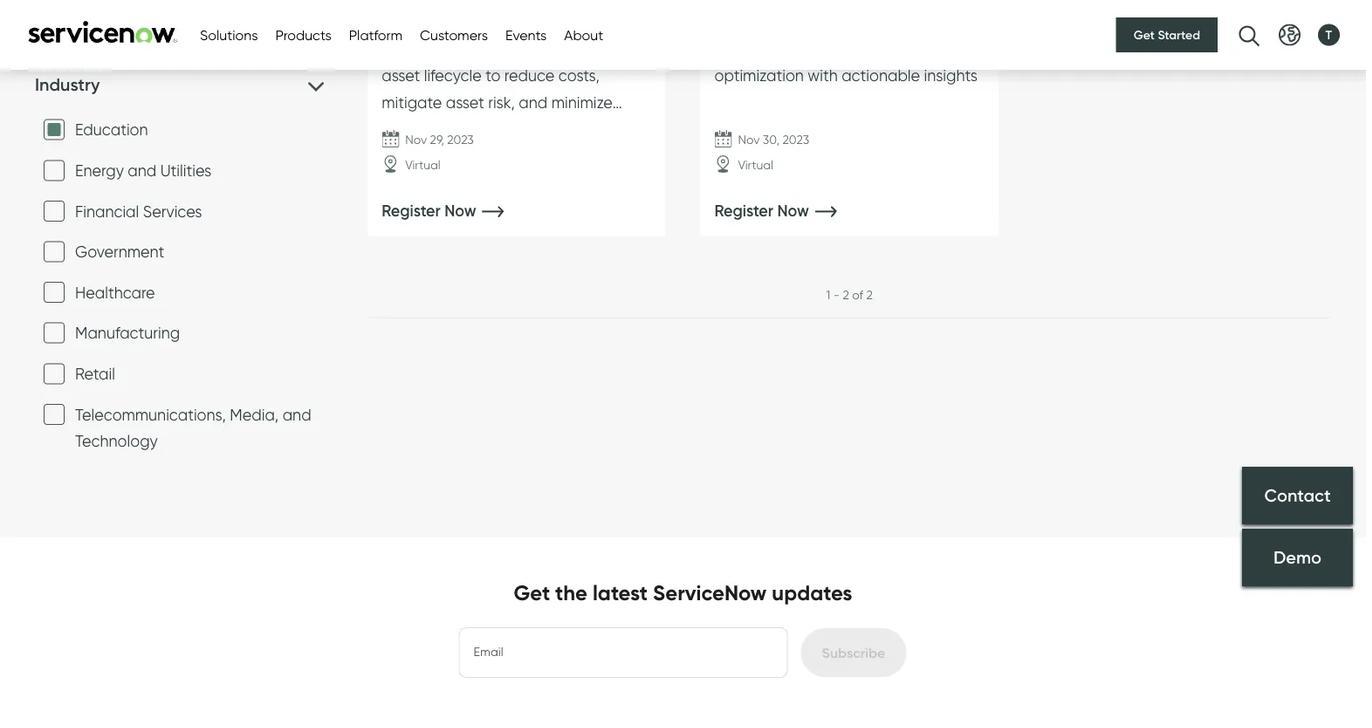 Task type: describe. For each thing, give the bounding box(es) containing it.
2 nov from the left
[[738, 132, 760, 147]]

healthcare option
[[44, 282, 65, 303]]

insights
[[924, 66, 978, 85]]

and inside manage the complete technology asset lifecycle to reduce costs, mitigate asset risk, and minimize license complexities nov 29, 2023
[[519, 93, 548, 112]]

education option
[[44, 119, 65, 140]]

1 vertical spatial asset
[[446, 93, 484, 112]]

manufacturing
[[75, 324, 180, 343]]

subscribe button
[[801, 629, 907, 678]]

updates
[[772, 580, 853, 607]]

and inside telecommunications, media, and technology
[[283, 405, 311, 424]]

solutions button
[[200, 24, 258, 45]]

risk,
[[488, 93, 515, 112]]

events
[[506, 26, 547, 43]]

license
[[382, 119, 431, 139]]

financial services
[[75, 202, 202, 221]]

manufacturing option
[[44, 323, 65, 344]]

mitigate
[[382, 93, 442, 112]]

optimization
[[715, 66, 804, 85]]

united states option
[[44, 5, 65, 26]]

get for get started
[[1134, 27, 1155, 42]]

lifecycle
[[424, 66, 482, 85]]

energy and utilities option
[[44, 160, 65, 181]]

financial
[[75, 202, 139, 221]]

united states
[[75, 6, 172, 25]]

of
[[853, 287, 864, 302]]

cost
[[846, 39, 877, 59]]

financial services option
[[44, 201, 65, 222]]

technology
[[75, 432, 158, 451]]

started
[[1158, 27, 1201, 42]]

spend
[[913, 39, 958, 59]]

products
[[275, 26, 332, 43]]

telecommunications,
[[75, 405, 226, 424]]

and up 'financial services'
[[128, 161, 157, 180]]

education
[[75, 120, 148, 139]]

costs,
[[559, 66, 600, 85]]

customers button
[[420, 24, 488, 45]]

0 horizontal spatial asset
[[382, 66, 420, 85]]

to
[[486, 66, 501, 85]]

29,
[[430, 132, 444, 147]]

latest
[[593, 580, 648, 607]]

30,
[[763, 132, 780, 147]]

events button
[[506, 24, 547, 45]]

customers
[[420, 26, 488, 43]]

government
[[75, 242, 164, 262]]

platform
[[349, 26, 403, 43]]

get started link
[[1117, 17, 1218, 52]]

1
[[827, 287, 831, 302]]

subscribe
[[822, 644, 886, 662]]

products button
[[275, 24, 332, 45]]

services
[[143, 202, 202, 221]]

states
[[126, 6, 172, 25]]

the for get
[[556, 580, 588, 607]]

government option
[[44, 241, 65, 262]]

minimize
[[552, 93, 613, 112]]

Email text field
[[460, 629, 787, 678]]

virtual for manage software cost and spend optimization with actionable insights
[[738, 157, 774, 172]]

servicenow
[[653, 580, 767, 607]]

-
[[834, 287, 840, 302]]

2 2023 from the left
[[783, 132, 810, 147]]

actionable
[[842, 66, 921, 85]]

media,
[[230, 405, 279, 424]]



Task type: locate. For each thing, give the bounding box(es) containing it.
2023 right 29, at the top left
[[447, 132, 474, 147]]

1 manage from the left
[[382, 39, 442, 59]]

retail
[[75, 364, 115, 384]]

1 2 from the left
[[843, 287, 850, 302]]

servicenow image
[[26, 21, 179, 43]]

healthcare
[[75, 283, 155, 302]]

nov
[[405, 132, 427, 147], [738, 132, 760, 147]]

about
[[564, 26, 604, 43]]

virtual
[[405, 157, 441, 172], [738, 157, 774, 172]]

1 - 2 of 2
[[827, 287, 873, 302]]

get the latest servicenow updates
[[514, 580, 853, 607]]

complexities
[[435, 119, 525, 139]]

virtual down 30,
[[738, 157, 774, 172]]

manage inside manage the complete technology asset lifecycle to reduce costs, mitigate asset risk, and minimize license complexities nov 29, 2023
[[382, 39, 442, 59]]

0 horizontal spatial manage
[[382, 39, 442, 59]]

technology
[[546, 39, 627, 59]]

utilities
[[160, 161, 212, 180]]

1 horizontal spatial the
[[556, 580, 588, 607]]

manage the complete technology asset lifecycle to reduce costs, mitigate asset risk, and minimize license complexities nov 29, 2023
[[382, 39, 627, 147]]

0 horizontal spatial the
[[446, 39, 470, 59]]

1 2023 from the left
[[447, 132, 474, 147]]

nov 30, 2023
[[738, 132, 810, 147]]

manage software cost and spend optimization with actionable insights
[[715, 39, 978, 85]]

0 vertical spatial the
[[446, 39, 470, 59]]

and inside manage software cost and spend optimization with actionable insights
[[881, 39, 909, 59]]

and up actionable
[[881, 39, 909, 59]]

about button
[[564, 24, 604, 45]]

1 horizontal spatial 2
[[867, 287, 873, 302]]

software
[[779, 39, 842, 59]]

and
[[881, 39, 909, 59], [519, 93, 548, 112], [128, 161, 157, 180], [283, 405, 311, 424]]

2 manage from the left
[[715, 39, 775, 59]]

get for get the latest servicenow updates
[[514, 580, 550, 607]]

1 vertical spatial get
[[514, 580, 550, 607]]

0 horizontal spatial virtual
[[405, 157, 441, 172]]

manage for lifecycle
[[382, 39, 442, 59]]

nov inside manage the complete technology asset lifecycle to reduce costs, mitigate asset risk, and minimize license complexities nov 29, 2023
[[405, 132, 427, 147]]

virtual for manage the complete technology asset lifecycle to reduce costs, mitigate asset risk, and minimize license complexities
[[405, 157, 441, 172]]

asset up 'mitigate'
[[382, 66, 420, 85]]

0 vertical spatial get
[[1134, 27, 1155, 42]]

with
[[808, 66, 838, 85]]

nov left 29, at the top left
[[405, 132, 427, 147]]

retail option
[[44, 364, 65, 385]]

asset down lifecycle
[[446, 93, 484, 112]]

the
[[446, 39, 470, 59], [556, 580, 588, 607]]

2 virtual from the left
[[738, 157, 774, 172]]

manage inside manage software cost and spend optimization with actionable insights
[[715, 39, 775, 59]]

0 horizontal spatial 2023
[[447, 132, 474, 147]]

get
[[1134, 27, 1155, 42], [514, 580, 550, 607]]

industry button
[[35, 73, 324, 96]]

1 vertical spatial the
[[556, 580, 588, 607]]

platform button
[[349, 24, 403, 45]]

and down the reduce
[[519, 93, 548, 112]]

solutions
[[200, 26, 258, 43]]

the inside manage the complete technology asset lifecycle to reduce costs, mitigate asset risk, and minimize license complexities nov 29, 2023
[[446, 39, 470, 59]]

1 horizontal spatial get
[[1134, 27, 1155, 42]]

2023 inside manage the complete technology asset lifecycle to reduce costs, mitigate asset risk, and minimize license complexities nov 29, 2023
[[447, 132, 474, 147]]

the left the 'latest'
[[556, 580, 588, 607]]

industry
[[35, 74, 100, 95]]

1 virtual from the left
[[405, 157, 441, 172]]

1 nov from the left
[[405, 132, 427, 147]]

get started
[[1134, 27, 1201, 42]]

1 horizontal spatial 2023
[[783, 132, 810, 147]]

2 right -
[[843, 287, 850, 302]]

2023
[[447, 132, 474, 147], [783, 132, 810, 147]]

and right media,
[[283, 405, 311, 424]]

reduce
[[505, 66, 555, 85]]

manage
[[382, 39, 442, 59], [715, 39, 775, 59]]

manage up lifecycle
[[382, 39, 442, 59]]

energy
[[75, 161, 124, 180]]

0 horizontal spatial 2
[[843, 287, 850, 302]]

the for manage
[[446, 39, 470, 59]]

asset
[[382, 66, 420, 85], [446, 93, 484, 112]]

0 vertical spatial asset
[[382, 66, 420, 85]]

0 horizontal spatial nov
[[405, 132, 427, 147]]

2
[[843, 287, 850, 302], [867, 287, 873, 302]]

virtual down 29, at the top left
[[405, 157, 441, 172]]

united
[[75, 6, 122, 25]]

energy and utilities
[[75, 161, 212, 180]]

manage up optimization on the right top of page
[[715, 39, 775, 59]]

2 2 from the left
[[867, 287, 873, 302]]

complete
[[474, 39, 542, 59]]

1 horizontal spatial virtual
[[738, 157, 774, 172]]

manage for optimization
[[715, 39, 775, 59]]

2 right of
[[867, 287, 873, 302]]

telecommunications, media, and technology option
[[44, 404, 65, 425]]

1 horizontal spatial asset
[[446, 93, 484, 112]]

telecommunications, media, and technology
[[75, 405, 311, 451]]

1 horizontal spatial nov
[[738, 132, 760, 147]]

0 horizontal spatial get
[[514, 580, 550, 607]]

1 horizontal spatial manage
[[715, 39, 775, 59]]

nov left 30,
[[738, 132, 760, 147]]

2023 right 30,
[[783, 132, 810, 147]]

the up lifecycle
[[446, 39, 470, 59]]



Task type: vqa. For each thing, say whether or not it's contained in the screenshot.
the bottom GET
yes



